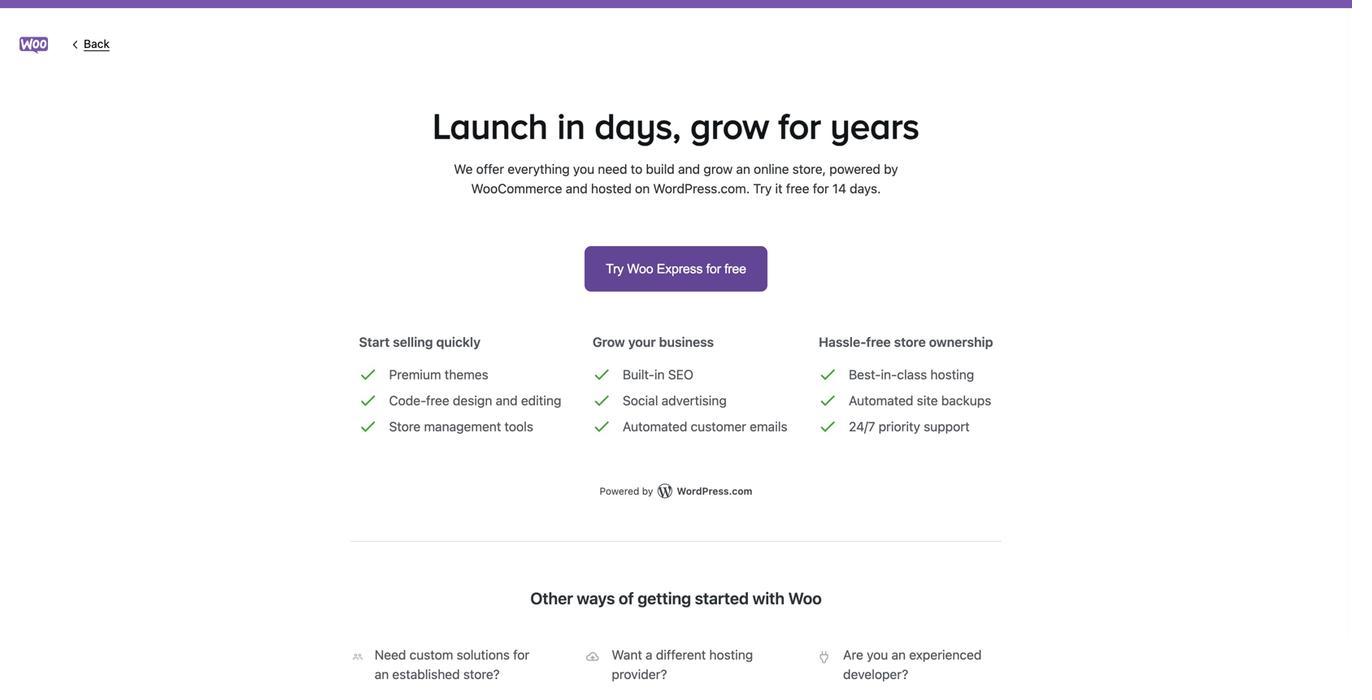 Task type: vqa. For each thing, say whether or not it's contained in the screenshot.
the experienced
yes



Task type: describe. For each thing, give the bounding box(es) containing it.
want a different hosting provider?
[[612, 648, 753, 683]]

other ways of getting started with woo
[[531, 589, 822, 608]]

24/7
[[849, 419, 876, 435]]

an inside are you an experienced developer?
[[892, 648, 906, 663]]

start
[[359, 335, 390, 350]]

premium
[[389, 367, 441, 383]]

social advertising
[[623, 393, 727, 409]]

ownership
[[930, 335, 994, 350]]

you inside are you an experienced developer?
[[867, 648, 889, 663]]

powered
[[600, 486, 640, 497]]

on
[[635, 181, 650, 196]]

an inside we offer everything you need to build and grow an online store, powered by woocommerce and hosted on wordpress.com. try it free for 14 days.
[[736, 161, 751, 177]]

0 horizontal spatial by
[[642, 486, 654, 497]]

online
[[754, 161, 789, 177]]

for up "store,"
[[779, 106, 821, 146]]

days.
[[850, 181, 881, 196]]

store,
[[793, 161, 826, 177]]

established
[[392, 667, 460, 683]]

priority
[[879, 419, 921, 435]]

need
[[375, 648, 406, 663]]

code-
[[389, 393, 426, 409]]

launch in days, grow for years
[[433, 106, 920, 146]]

powered
[[830, 161, 881, 177]]

best-in-class hosting
[[849, 367, 975, 383]]

class
[[898, 367, 927, 383]]

0 vertical spatial grow
[[691, 106, 770, 146]]

by inside we offer everything you need to build and grow an online store, powered by woocommerce and hosted on wordpress.com. try it free for 14 days.
[[884, 161, 899, 177]]

wordpress.com
[[677, 486, 753, 497]]

for inside button
[[707, 262, 721, 276]]

years
[[831, 106, 920, 146]]

are
[[844, 648, 864, 663]]

started
[[695, 589, 749, 608]]

code-free design and editing
[[389, 393, 562, 409]]

need
[[598, 161, 628, 177]]

free down 'premium themes'
[[426, 393, 450, 409]]

custom
[[410, 648, 453, 663]]

offer
[[476, 161, 504, 177]]

developer?
[[844, 667, 909, 683]]

14
[[833, 181, 847, 196]]

wordpress.com link
[[677, 486, 753, 497]]

grow
[[593, 335, 625, 350]]

grow inside we offer everything you need to build and grow an online store, powered by woocommerce and hosted on wordpress.com. try it free for 14 days.
[[704, 161, 733, 177]]

store
[[389, 419, 421, 435]]

launch
[[433, 106, 548, 146]]

free left store
[[867, 335, 891, 350]]

selling
[[393, 335, 433, 350]]

you inside we offer everything you need to build and grow an online store, powered by woocommerce and hosted on wordpress.com. try it free for 14 days.
[[573, 161, 595, 177]]

hosting for want a different hosting provider?
[[710, 648, 753, 663]]

try inside we offer everything you need to build and grow an online store, powered by woocommerce and hosted on wordpress.com. try it free for 14 days.
[[754, 181, 772, 196]]

we offer everything you need to build and grow an online store, powered by woocommerce and hosted on wordpress.com. try it free for 14 days.
[[454, 161, 899, 196]]

editing
[[521, 393, 562, 409]]

advertising
[[662, 393, 727, 409]]

1 vertical spatial woo
[[789, 589, 822, 608]]

with
[[753, 589, 785, 608]]

seo
[[668, 367, 694, 383]]

try inside button
[[606, 262, 624, 276]]

are you an experienced developer?
[[844, 648, 982, 683]]

24/7 priority support
[[849, 419, 970, 435]]

days,
[[595, 106, 681, 146]]

need custom solutions for an established store?
[[375, 648, 530, 683]]

start selling quickly
[[359, 335, 481, 350]]

a
[[646, 648, 653, 663]]

themes
[[445, 367, 489, 383]]

for inside need custom solutions for an established store?
[[513, 648, 530, 663]]

try woo express for free
[[606, 262, 747, 276]]

experienced
[[910, 648, 982, 663]]

customer
[[691, 419, 747, 435]]

hassle-
[[819, 335, 867, 350]]

store management tools
[[389, 419, 534, 435]]

of
[[619, 589, 634, 608]]



Task type: locate. For each thing, give the bounding box(es) containing it.
1 vertical spatial in
[[655, 367, 665, 383]]

try woo express for free button
[[585, 246, 768, 292]]

free inside we offer everything you need to build and grow an online store, powered by woocommerce and hosted on wordpress.com. try it free for 14 days.
[[786, 181, 810, 196]]

1 horizontal spatial an
[[736, 161, 751, 177]]

in
[[557, 106, 586, 146], [655, 367, 665, 383]]

for right express
[[707, 262, 721, 276]]

for
[[779, 106, 821, 146], [813, 181, 829, 196], [707, 262, 721, 276], [513, 648, 530, 663]]

express
[[657, 262, 703, 276]]

hosting for best-in-class hosting
[[931, 367, 975, 383]]

and up wordpress.com.
[[678, 161, 700, 177]]

1 horizontal spatial woo
[[789, 589, 822, 608]]

you
[[573, 161, 595, 177], [867, 648, 889, 663]]

site
[[917, 393, 938, 409]]

0 vertical spatial you
[[573, 161, 595, 177]]

by right powered
[[884, 161, 899, 177]]

store
[[894, 335, 926, 350]]

getting
[[638, 589, 691, 608]]

premium themes
[[389, 367, 489, 383]]

by
[[884, 161, 899, 177], [642, 486, 654, 497]]

best-
[[849, 367, 881, 383]]

by right the powered
[[642, 486, 654, 497]]

in for built-
[[655, 367, 665, 383]]

1 vertical spatial by
[[642, 486, 654, 497]]

free right it
[[786, 181, 810, 196]]

an up the 'developer?'
[[892, 648, 906, 663]]

woo
[[627, 262, 654, 276], [789, 589, 822, 608]]

0 horizontal spatial you
[[573, 161, 595, 177]]

1 vertical spatial an
[[892, 648, 906, 663]]

try left express
[[606, 262, 624, 276]]

1 vertical spatial hosting
[[710, 648, 753, 663]]

grow your business
[[593, 335, 714, 350]]

1 horizontal spatial by
[[884, 161, 899, 177]]

0 vertical spatial and
[[678, 161, 700, 177]]

support
[[924, 419, 970, 435]]

you up the 'developer?'
[[867, 648, 889, 663]]

hosting right different
[[710, 648, 753, 663]]

in for launch
[[557, 106, 586, 146]]

1 vertical spatial you
[[867, 648, 889, 663]]

solutions
[[457, 648, 510, 663]]

0 vertical spatial by
[[884, 161, 899, 177]]

free inside try woo express for free button
[[725, 262, 747, 276]]

1 horizontal spatial you
[[867, 648, 889, 663]]

automated down social
[[623, 419, 688, 435]]

0 vertical spatial woo
[[627, 262, 654, 276]]

1 horizontal spatial hosting
[[931, 367, 975, 383]]

an down need
[[375, 667, 389, 683]]

wordpress.com.
[[654, 181, 750, 196]]

build
[[646, 161, 675, 177]]

2 horizontal spatial and
[[678, 161, 700, 177]]

an
[[736, 161, 751, 177], [892, 648, 906, 663], [375, 667, 389, 683]]

1 vertical spatial and
[[566, 181, 588, 196]]

0 vertical spatial hosting
[[931, 367, 975, 383]]

0 horizontal spatial hosting
[[710, 648, 753, 663]]

want
[[612, 648, 643, 663]]

0 horizontal spatial and
[[496, 393, 518, 409]]

woo inside button
[[627, 262, 654, 276]]

tools
[[505, 419, 534, 435]]

powered by
[[600, 486, 654, 497]]

free
[[786, 181, 810, 196], [725, 262, 747, 276], [867, 335, 891, 350], [426, 393, 450, 409]]

0 vertical spatial automated
[[849, 393, 914, 409]]

for left 14
[[813, 181, 829, 196]]

hosting inside want a different hosting provider?
[[710, 648, 753, 663]]

1 horizontal spatial and
[[566, 181, 588, 196]]

0 vertical spatial in
[[557, 106, 586, 146]]

business
[[659, 335, 714, 350]]

social
[[623, 393, 658, 409]]

2 horizontal spatial an
[[892, 648, 906, 663]]

automated
[[849, 393, 914, 409], [623, 419, 688, 435]]

an left the online
[[736, 161, 751, 177]]

and up 'tools'
[[496, 393, 518, 409]]

in-
[[881, 367, 898, 383]]

automated customer emails
[[623, 419, 788, 435]]

backups
[[942, 393, 992, 409]]

0 horizontal spatial woo
[[627, 262, 654, 276]]

back
[[84, 37, 110, 50]]

1 vertical spatial try
[[606, 262, 624, 276]]

back link
[[68, 37, 149, 53]]

your
[[629, 335, 656, 350]]

built-in seo
[[623, 367, 694, 383]]

design
[[453, 393, 492, 409]]

and
[[678, 161, 700, 177], [566, 181, 588, 196], [496, 393, 518, 409]]

everything
[[508, 161, 570, 177]]

and left hosted
[[566, 181, 588, 196]]

ways
[[577, 589, 615, 608]]

grow up wordpress.com.
[[704, 161, 733, 177]]

different
[[656, 648, 706, 663]]

0 vertical spatial try
[[754, 181, 772, 196]]

woo left express
[[627, 262, 654, 276]]

hosting up backups
[[931, 367, 975, 383]]

woo right with in the bottom right of the page
[[789, 589, 822, 608]]

an inside need custom solutions for an established store?
[[375, 667, 389, 683]]

free right express
[[725, 262, 747, 276]]

for inside we offer everything you need to build and grow an online store, powered by woocommerce and hosted on wordpress.com. try it free for 14 days.
[[813, 181, 829, 196]]

in up everything
[[557, 106, 586, 146]]

automated site backups
[[849, 393, 992, 409]]

to
[[631, 161, 643, 177]]

store?
[[464, 667, 500, 683]]

built-
[[623, 367, 655, 383]]

grow
[[691, 106, 770, 146], [704, 161, 733, 177]]

0 horizontal spatial try
[[606, 262, 624, 276]]

try
[[754, 181, 772, 196], [606, 262, 624, 276]]

you left need
[[573, 161, 595, 177]]

hassle-free store ownership
[[819, 335, 994, 350]]

0 horizontal spatial an
[[375, 667, 389, 683]]

2 vertical spatial and
[[496, 393, 518, 409]]

woocommerce
[[471, 181, 563, 196]]

management
[[424, 419, 501, 435]]

quickly
[[436, 335, 481, 350]]

emails
[[750, 419, 788, 435]]

0 vertical spatial an
[[736, 161, 751, 177]]

1 horizontal spatial try
[[754, 181, 772, 196]]

1 vertical spatial automated
[[623, 419, 688, 435]]

1 horizontal spatial in
[[655, 367, 665, 383]]

0 horizontal spatial automated
[[623, 419, 688, 435]]

1 vertical spatial grow
[[704, 161, 733, 177]]

2 vertical spatial an
[[375, 667, 389, 683]]

hosting
[[931, 367, 975, 383], [710, 648, 753, 663]]

try left it
[[754, 181, 772, 196]]

hosted
[[591, 181, 632, 196]]

1 horizontal spatial automated
[[849, 393, 914, 409]]

automated down the in-
[[849, 393, 914, 409]]

other
[[531, 589, 573, 608]]

0 horizontal spatial in
[[557, 106, 586, 146]]

for right "solutions"
[[513, 648, 530, 663]]

we
[[454, 161, 473, 177]]

it
[[776, 181, 783, 196]]

grow up the online
[[691, 106, 770, 146]]

automated for automated site backups
[[849, 393, 914, 409]]

in left seo
[[655, 367, 665, 383]]

automated for automated customer emails
[[623, 419, 688, 435]]

provider?
[[612, 667, 668, 683]]



